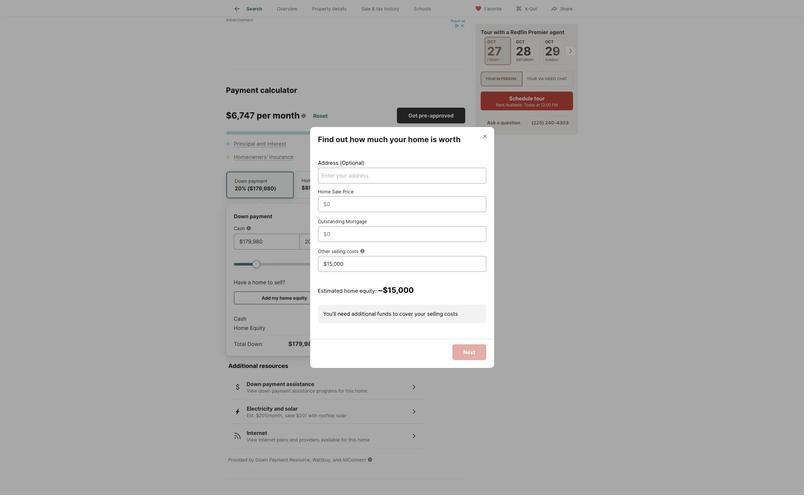 Task type: locate. For each thing, give the bounding box(es) containing it.
2 horizontal spatial oct
[[545, 39, 554, 44]]

payment down plans at the bottom left
[[269, 458, 288, 463]]

down
[[235, 178, 247, 184], [234, 213, 249, 220], [247, 381, 261, 388], [256, 458, 268, 463]]

overview
[[277, 6, 298, 12]]

available:
[[506, 103, 523, 108]]

details right loan at the left of page
[[370, 178, 385, 183]]

$0 text field
[[324, 200, 481, 208], [324, 230, 481, 238]]

1 horizontal spatial home
[[302, 178, 315, 183]]

tour
[[534, 95, 545, 102]]

to left sell?
[[268, 279, 273, 286]]

home up add
[[252, 279, 266, 286]]

1 vertical spatial $0 text field
[[324, 230, 481, 238]]

home sale price
[[318, 189, 354, 195]]

provided by down payment resource, wattbuy, and allconnect
[[228, 458, 366, 463]]

1 horizontal spatial details
[[370, 178, 385, 183]]

redfin
[[511, 29, 527, 36]]

advertisement
[[226, 17, 253, 22]]

to left cover
[[393, 311, 398, 318]]

for right available
[[341, 438, 347, 443]]

with up oct 27 friday
[[494, 29, 505, 36]]

2 $0 text field from the top
[[324, 230, 481, 238]]

payment for down payment 20% ($179,980)
[[249, 178, 267, 184]]

home
[[408, 135, 429, 144], [252, 279, 266, 286], [344, 288, 358, 295], [280, 295, 292, 301], [358, 438, 370, 443]]

cash down down payment in the top of the page
[[234, 226, 245, 231]]

0 vertical spatial $179,980
[[312, 316, 335, 322]]

cash up home equity
[[234, 316, 247, 322]]

next inside schedule tour next available: today at 12:00 pm
[[496, 103, 505, 108]]

for right the "programs"
[[339, 389, 345, 394]]

a left redfin
[[506, 29, 509, 36]]

0 vertical spatial property
[[312, 6, 331, 12]]

1 horizontal spatial selling
[[427, 311, 443, 318]]

this inside down payment assistance view down payment assistance programs for this home.
[[346, 389, 354, 394]]

sunday
[[545, 58, 559, 62]]

share
[[560, 6, 573, 11]]

1 vertical spatial for
[[341, 438, 347, 443]]

2 view from the top
[[247, 438, 257, 443]]

1 vertical spatial to
[[393, 311, 398, 318]]

home price $899,900
[[302, 178, 328, 191]]

tour for tour with a redfin premier agent
[[481, 29, 493, 36]]

home inside the $179,980 (20%) tooltip
[[234, 325, 249, 332]]

view up 'by'
[[247, 438, 257, 443]]

(225) 240-4303
[[532, 120, 569, 126]]

oct for 29
[[545, 39, 554, 44]]

down up 20%
[[235, 178, 247, 184]]

1 horizontal spatial property
[[356, 141, 378, 147]]

1 vertical spatial assistance
[[292, 389, 315, 394]]

to
[[268, 279, 273, 286], [393, 311, 398, 318]]

other
[[318, 249, 330, 254]]

0 vertical spatial your
[[390, 135, 406, 144]]

1 horizontal spatial to
[[393, 311, 398, 318]]

sale inside tab
[[362, 6, 371, 12]]

ask
[[487, 120, 496, 126]]

1 vertical spatial this
[[349, 438, 357, 443]]

view left down
[[247, 389, 257, 394]]

available
[[321, 438, 340, 443]]

agent
[[550, 29, 564, 36]]

down payment assistance view down payment assistance programs for this home.
[[247, 381, 368, 394]]

reset
[[313, 113, 328, 119]]

0 vertical spatial view
[[247, 389, 257, 394]]

0 horizontal spatial next
[[464, 349, 476, 356]]

0 vertical spatial costs
[[347, 249, 359, 254]]

1 vertical spatial payment
[[269, 458, 288, 463]]

0 horizontal spatial payment
[[226, 86, 259, 95]]

2 oct from the left
[[516, 39, 525, 44]]

1 vertical spatial home
[[318, 189, 331, 195]]

total
[[234, 341, 246, 348]]

allconnect
[[343, 458, 366, 463]]

sale left &
[[362, 6, 371, 12]]

1 vertical spatial cash
[[234, 316, 247, 322]]

outstanding
[[318, 219, 345, 224]]

solar up save
[[285, 406, 298, 412]]

your right much
[[390, 135, 406, 144]]

home inside the home price $899,900
[[302, 178, 315, 183]]

equity:
[[360, 288, 377, 295]]

1 view from the top
[[247, 389, 257, 394]]

internet left plans at the bottom left
[[259, 438, 276, 443]]

schedule tour next available: today at 12:00 pm
[[496, 95, 558, 108]]

None button
[[485, 37, 511, 65], [514, 37, 540, 65], [543, 37, 569, 65], [485, 37, 511, 65], [514, 37, 540, 65], [543, 37, 569, 65]]

home
[[302, 178, 315, 183], [318, 189, 331, 195], [234, 325, 249, 332]]

1 $0 text field from the top
[[324, 200, 481, 208]]

down:
[[248, 341, 263, 348]]

other selling costs
[[318, 249, 359, 254]]

price
[[343, 189, 354, 195]]

sale left the "price" in the top of the page
[[332, 189, 341, 195]]

and inside internet view internet plans and providers available for this home
[[290, 438, 298, 443]]

per
[[257, 110, 271, 121]]

2 vertical spatial a
[[248, 279, 251, 286]]

solar right "rooftop"
[[336, 413, 347, 419]]

oct down redfin
[[516, 39, 525, 44]]

saturday
[[516, 58, 534, 62]]

and inside electricity and solar est. $201/month, save                  $201 with rooftop solar
[[274, 406, 284, 412]]

programs
[[317, 389, 337, 394]]

schools tab
[[407, 1, 439, 17]]

payment inside down payment 20% ($179,980)
[[249, 178, 267, 184]]

0 vertical spatial this
[[346, 389, 354, 394]]

payment up down
[[263, 381, 285, 388]]

home up total
[[234, 325, 249, 332]]

next inside button
[[464, 349, 476, 356]]

payment up ($179,980)
[[249, 178, 267, 184]]

1 horizontal spatial your
[[415, 311, 426, 318]]

1 horizontal spatial solar
[[336, 413, 347, 419]]

0 horizontal spatial property
[[312, 6, 331, 12]]

2 horizontal spatial home
[[318, 189, 331, 195]]

0 vertical spatial details
[[332, 6, 347, 12]]

$179,980 for $179,980 (20%)
[[288, 341, 316, 348]]

0 horizontal spatial costs
[[347, 249, 359, 254]]

payment down ($179,980)
[[250, 213, 272, 220]]

plans
[[277, 438, 289, 443]]

details inside tab
[[332, 6, 347, 12]]

0 vertical spatial for
[[339, 389, 345, 394]]

and up $201/month,
[[274, 406, 284, 412]]

down inside down payment 20% ($179,980)
[[235, 178, 247, 184]]

property for property details
[[312, 6, 331, 12]]

solar
[[285, 406, 298, 412], [336, 413, 347, 419]]

home equity
[[234, 325, 266, 332]]

view inside internet view internet plans and providers available for this home
[[247, 438, 257, 443]]

list box containing tour in person
[[481, 72, 573, 87]]

0 vertical spatial sale
[[362, 6, 371, 12]]

0 horizontal spatial details
[[332, 6, 347, 12]]

home up allconnect
[[358, 438, 370, 443]]

1 vertical spatial with
[[308, 413, 318, 419]]

sell?
[[274, 279, 285, 286]]

this up allconnect
[[349, 438, 357, 443]]

1 horizontal spatial with
[[494, 29, 505, 36]]

2 vertical spatial home
[[234, 325, 249, 332]]

cash
[[234, 226, 245, 231], [234, 316, 247, 322]]

share button
[[546, 1, 578, 15]]

need
[[338, 311, 350, 318]]

$179,980
[[312, 316, 335, 322], [288, 341, 316, 348]]

selling right cover
[[427, 311, 443, 318]]

2 horizontal spatial a
[[506, 29, 509, 36]]

friday
[[487, 58, 499, 62]]

1 horizontal spatial costs
[[445, 311, 458, 318]]

0 horizontal spatial home
[[234, 325, 249, 332]]

down down 20%
[[234, 213, 249, 220]]

a for ask a question
[[497, 120, 500, 126]]

next
[[496, 103, 505, 108], [464, 349, 476, 356]]

selling right other at the left bottom of page
[[332, 249, 346, 254]]

payment right down
[[272, 389, 291, 394]]

1 vertical spatial sale
[[332, 189, 341, 195]]

oct up friday
[[487, 39, 496, 44]]

1 vertical spatial property
[[356, 141, 378, 147]]

property inside tab
[[312, 6, 331, 12]]

ad
[[462, 19, 465, 23]]

29
[[545, 44, 560, 59]]

home left equity:
[[344, 288, 358, 295]]

0 horizontal spatial a
[[248, 279, 251, 286]]

you'll need additional funds to cover your selling costs
[[323, 311, 458, 318]]

tab list
[[226, 0, 444, 17]]

add my home equity button
[[234, 292, 335, 305]]

$0 text field for outstanding mortgage
[[324, 230, 481, 238]]

month
[[273, 110, 300, 121]]

0 vertical spatial a
[[506, 29, 509, 36]]

tour up oct 27 friday
[[481, 29, 493, 36]]

down up down
[[247, 381, 261, 388]]

None text field
[[239, 238, 294, 246], [305, 238, 329, 246], [324, 260, 481, 268], [239, 238, 294, 246], [305, 238, 329, 246], [324, 260, 481, 268]]

home for home sale price
[[318, 189, 331, 195]]

my
[[272, 295, 279, 301]]

1 vertical spatial next
[[464, 349, 476, 356]]

favorite button
[[470, 1, 508, 15]]

internet down est.
[[247, 430, 267, 437]]

1 horizontal spatial sale
[[362, 6, 371, 12]]

1 vertical spatial $179,980
[[288, 341, 316, 348]]

payment
[[249, 178, 267, 184], [250, 213, 272, 220], [263, 381, 285, 388], [272, 389, 291, 394]]

oct
[[487, 39, 496, 44], [516, 39, 525, 44], [545, 39, 554, 44]]

0 horizontal spatial sale
[[332, 189, 341, 195]]

a
[[506, 29, 509, 36], [497, 120, 500, 126], [248, 279, 251, 286]]

oct 29 sunday
[[545, 39, 560, 62]]

your right cover
[[415, 311, 426, 318]]

payment up $6,747
[[226, 86, 259, 95]]

view
[[247, 389, 257, 394], [247, 438, 257, 443]]

with right '$201'
[[308, 413, 318, 419]]

details up advertisement region
[[332, 6, 347, 12]]

1 oct from the left
[[487, 39, 496, 44]]

assistance
[[287, 381, 314, 388], [292, 389, 315, 394]]

oct inside oct 27 friday
[[487, 39, 496, 44]]

1 vertical spatial solar
[[336, 413, 347, 419]]

person
[[501, 77, 516, 81]]

1 horizontal spatial next
[[496, 103, 505, 108]]

0 vertical spatial next
[[496, 103, 505, 108]]

overview tab
[[270, 1, 305, 17]]

0 horizontal spatial selling
[[332, 249, 346, 254]]

home right my
[[280, 295, 292, 301]]

sale inside find out how much your home is worth "dialog"
[[332, 189, 341, 195]]

0 vertical spatial home
[[302, 178, 315, 183]]

oct inside "oct 28 saturday"
[[516, 39, 525, 44]]

0 horizontal spatial with
[[308, 413, 318, 419]]

home inside "dialog"
[[318, 189, 331, 195]]

provided
[[228, 458, 248, 463]]

ask a question link
[[487, 120, 520, 126]]

additional
[[228, 363, 258, 370]]

0 vertical spatial solar
[[285, 406, 298, 412]]

a right "have"
[[248, 279, 251, 286]]

payment inside the $179,980 (20%) tooltip
[[250, 213, 272, 220]]

home down price
[[318, 189, 331, 195]]

by
[[249, 458, 254, 463]]

list box
[[481, 72, 573, 87]]

principal and interest
[[234, 141, 286, 147]]

down inside down payment assistance view down payment assistance programs for this home.
[[247, 381, 261, 388]]

oct inside oct 29 sunday
[[545, 39, 554, 44]]

have
[[234, 279, 247, 286]]

down inside the $179,980 (20%) tooltip
[[234, 213, 249, 220]]

and
[[257, 141, 266, 147], [274, 406, 284, 412], [290, 438, 298, 443], [333, 458, 341, 463]]

oct down agent at right
[[545, 39, 554, 44]]

down for down payment 20% ($179,980)
[[235, 178, 247, 184]]

find out how much your home is worth element
[[318, 127, 469, 145]]

search
[[247, 6, 262, 12]]

0 horizontal spatial oct
[[487, 39, 496, 44]]

question
[[501, 120, 520, 126]]

0 vertical spatial cash
[[234, 226, 245, 231]]

240-
[[545, 120, 556, 126]]

0 horizontal spatial to
[[268, 279, 273, 286]]

today
[[524, 103, 535, 108]]

wattbuy,
[[312, 458, 332, 463]]

a inside the $179,980 (20%) tooltip
[[248, 279, 251, 286]]

tour for tour in person
[[485, 77, 496, 81]]

tour
[[481, 29, 493, 36], [485, 77, 496, 81], [527, 77, 537, 81]]

and up homeowners' insurance in the top of the page
[[257, 141, 266, 147]]

this left home.
[[346, 389, 354, 394]]

with
[[494, 29, 505, 36], [308, 413, 318, 419]]

1 vertical spatial view
[[247, 438, 257, 443]]

next image
[[565, 46, 576, 56]]

$179,980 left need
[[312, 316, 335, 322]]

a right ask
[[497, 120, 500, 126]]

3 oct from the left
[[545, 39, 554, 44]]

1 vertical spatial a
[[497, 120, 500, 126]]

27
[[487, 44, 502, 59]]

home inside internet view internet plans and providers available for this home
[[358, 438, 370, 443]]

tour left via
[[527, 77, 537, 81]]

a for have a home to sell?
[[248, 279, 251, 286]]

$179,980 (20%) tooltip
[[226, 199, 465, 356]]

0 vertical spatial $0 text field
[[324, 200, 481, 208]]

0 vertical spatial to
[[268, 279, 273, 286]]

for inside down payment assistance view down payment assistance programs for this home.
[[339, 389, 345, 394]]

and right wattbuy,
[[333, 458, 341, 463]]

down right 'by'
[[256, 458, 268, 463]]

home up the $899,900
[[302, 178, 315, 183]]

1 horizontal spatial oct
[[516, 39, 525, 44]]

oct 28 saturday
[[516, 39, 534, 62]]

and right plans at the bottom left
[[290, 438, 298, 443]]

1 vertical spatial details
[[370, 178, 385, 183]]

0 vertical spatial payment
[[226, 86, 259, 95]]

1 horizontal spatial a
[[497, 120, 500, 126]]

tour left in
[[485, 77, 496, 81]]

$179,980 left (20%)
[[288, 341, 316, 348]]



Task type: describe. For each thing, give the bounding box(es) containing it.
is
[[431, 135, 437, 144]]

home.
[[355, 389, 368, 394]]

premier
[[528, 29, 548, 36]]

payment for down payment
[[250, 213, 272, 220]]

$179,980 for $179,980
[[312, 316, 335, 322]]

history
[[384, 6, 399, 12]]

cover
[[400, 311, 413, 318]]

$5,405
[[326, 141, 343, 147]]

Down Payment Slider range field
[[234, 260, 335, 268]]

to inside find out how much your home is worth "dialog"
[[393, 311, 398, 318]]

worth
[[439, 135, 461, 144]]

with inside electricity and solar est. $201/month, save                  $201 with rooftop solar
[[308, 413, 318, 419]]

oct 27 friday
[[487, 39, 502, 62]]

add
[[262, 295, 271, 301]]

0 horizontal spatial your
[[390, 135, 406, 144]]

additional resources
[[228, 363, 288, 370]]

this inside internet view internet plans and providers available for this home
[[349, 438, 357, 443]]

1 cash from the top
[[234, 226, 245, 231]]

pm
[[552, 103, 558, 108]]

report
[[451, 19, 461, 23]]

tour with a redfin premier agent
[[481, 29, 564, 36]]

est.
[[247, 413, 255, 419]]

−$15,000
[[378, 286, 414, 295]]

estimated
[[318, 288, 343, 295]]

have a home to sell?
[[234, 279, 285, 286]]

add my home equity
[[262, 295, 307, 301]]

advertisement region
[[226, 23, 465, 53]]

property taxes
[[356, 141, 392, 147]]

sale & tax history tab
[[354, 1, 407, 17]]

favorite
[[485, 6, 502, 11]]

Enter your address search field
[[318, 168, 486, 184]]

taxes
[[379, 141, 392, 147]]

home inside button
[[280, 295, 292, 301]]

1 vertical spatial selling
[[427, 311, 443, 318]]

equity
[[250, 325, 266, 332]]

payment for down payment assistance view down payment assistance programs for this home.
[[263, 381, 285, 388]]

down
[[259, 389, 271, 394]]

tour via video chat
[[527, 77, 567, 81]]

ask a question
[[487, 120, 520, 126]]

loan
[[358, 178, 369, 183]]

property details tab
[[305, 1, 354, 17]]

1 vertical spatial costs
[[445, 311, 458, 318]]

total down:
[[234, 341, 263, 348]]

oct for 27
[[487, 39, 496, 44]]

down payment
[[234, 213, 272, 220]]

28
[[516, 44, 531, 59]]

find out how much your home is worth
[[318, 135, 461, 144]]

resources
[[259, 363, 288, 370]]

$6,747
[[226, 110, 255, 121]]

reset button
[[313, 110, 328, 122]]

outstanding mortgage
[[318, 219, 367, 224]]

x-out
[[525, 6, 537, 11]]

for inside internet view internet plans and providers available for this home
[[341, 438, 347, 443]]

out
[[336, 135, 348, 144]]

oct for 28
[[516, 39, 525, 44]]

save
[[285, 413, 295, 419]]

mortgage
[[346, 219, 367, 224]]

schools
[[414, 6, 431, 12]]

equity
[[293, 295, 307, 301]]

chat
[[557, 77, 567, 81]]

report ad
[[451, 19, 465, 23]]

in
[[497, 77, 500, 81]]

price
[[316, 178, 327, 183]]

details for loan details
[[370, 178, 385, 183]]

view inside down payment assistance view down payment assistance programs for this home.
[[247, 389, 257, 394]]

&
[[372, 6, 375, 12]]

find
[[318, 135, 334, 144]]

tab list containing search
[[226, 0, 444, 17]]

how
[[350, 135, 366, 144]]

homeowners' insurance link
[[234, 154, 294, 160]]

home inside estimated home equity: −$15,000
[[344, 288, 358, 295]]

resource,
[[290, 458, 311, 463]]

(20%)
[[317, 341, 335, 348]]

homeowners'
[[234, 154, 268, 160]]

funds
[[377, 311, 392, 318]]

out
[[530, 6, 537, 11]]

loan details
[[358, 178, 385, 183]]

tour for tour via video chat
[[527, 77, 537, 81]]

x-out button
[[510, 1, 543, 15]]

0 vertical spatial selling
[[332, 249, 346, 254]]

1 vertical spatial your
[[415, 311, 426, 318]]

$488
[[452, 141, 465, 147]]

down for down payment assistance view down payment assistance programs for this home.
[[247, 381, 261, 388]]

down for down payment
[[234, 213, 249, 220]]

$0 text field for home sale price
[[324, 200, 481, 208]]

$201
[[296, 413, 307, 419]]

home left is on the right top of page
[[408, 135, 429, 144]]

1 horizontal spatial payment
[[269, 458, 288, 463]]

video
[[545, 77, 556, 81]]

at
[[536, 103, 540, 108]]

1 vertical spatial internet
[[259, 438, 276, 443]]

tax
[[376, 6, 383, 12]]

property for property taxes
[[356, 141, 378, 147]]

address (optional)
[[318, 160, 365, 166]]

schedule
[[509, 95, 533, 102]]

$899,900
[[302, 185, 328, 191]]

0 vertical spatial assistance
[[287, 381, 314, 388]]

20%
[[235, 185, 246, 192]]

(optional)
[[340, 160, 365, 166]]

find out how much your home is worth dialog
[[310, 127, 494, 369]]

0 vertical spatial with
[[494, 29, 505, 36]]

2 cash from the top
[[234, 316, 247, 322]]

address
[[318, 160, 339, 166]]

$201/month,
[[256, 413, 284, 419]]

calculator
[[260, 86, 297, 95]]

$179,980 (20%)
[[288, 341, 335, 348]]

property taxes link
[[356, 141, 392, 147]]

electricity
[[247, 406, 273, 412]]

interest
[[267, 141, 286, 147]]

0 horizontal spatial solar
[[285, 406, 298, 412]]

home for home price $899,900
[[302, 178, 315, 183]]

0 vertical spatial internet
[[247, 430, 267, 437]]

(225) 240-4303 link
[[532, 120, 569, 126]]

estimated home equity: −$15,000
[[318, 286, 414, 295]]

get pre-approved
[[409, 112, 454, 119]]

home for home equity
[[234, 325, 249, 332]]

($179,980)
[[248, 185, 276, 192]]

4303
[[556, 120, 569, 126]]

details for property details
[[332, 6, 347, 12]]

get
[[409, 112, 418, 119]]

to inside the $179,980 (20%) tooltip
[[268, 279, 273, 286]]

$6,747 per month
[[226, 110, 300, 121]]



Task type: vqa. For each thing, say whether or not it's contained in the screenshot.


